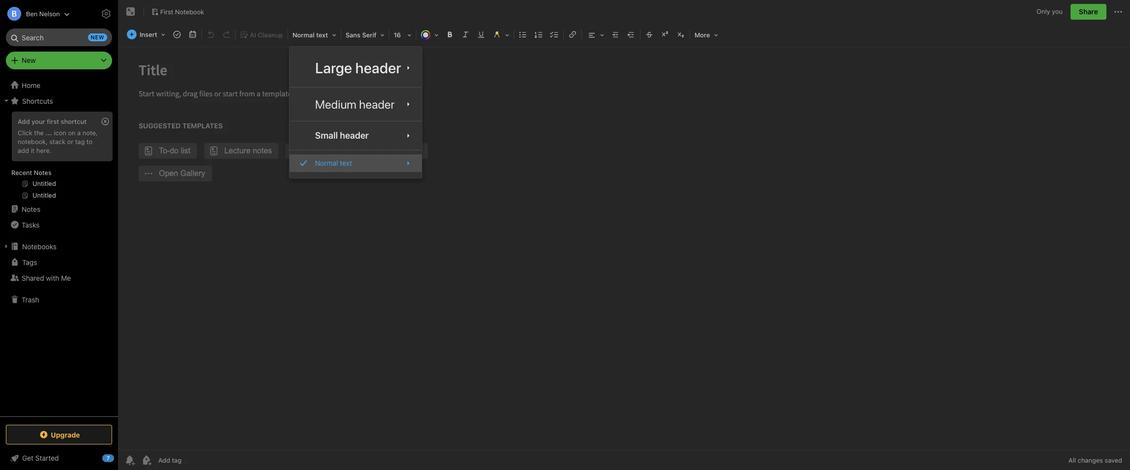 Task type: describe. For each thing, give the bounding box(es) containing it.
notes link
[[0, 201, 118, 217]]

Note Editor text field
[[118, 47, 1130, 450]]

shared with me
[[22, 274, 71, 282]]

notebook
[[175, 8, 204, 16]]

upgrade button
[[6, 425, 112, 444]]

expand note image
[[125, 6, 137, 18]]

add your first shortcut
[[18, 118, 87, 125]]

ben
[[26, 10, 38, 17]]

superscript image
[[658, 28, 672, 41]]

first notebook
[[160, 8, 204, 16]]

[object Object] field
[[290, 125, 422, 146]]

0 vertical spatial notes
[[34, 169, 51, 177]]

with
[[46, 274, 59, 282]]

expand notebooks image
[[2, 242, 10, 250]]

normal text menu item
[[290, 154, 422, 172]]

nelson
[[39, 10, 60, 17]]

bulleted list image
[[516, 28, 530, 41]]

normal inside field
[[293, 31, 315, 39]]

underline image
[[474, 28, 488, 41]]

Insert field
[[124, 28, 169, 41]]

normal text inside field
[[293, 31, 328, 39]]

calendar event image
[[186, 28, 200, 41]]

Account field
[[0, 4, 70, 24]]

it
[[31, 146, 35, 154]]

Search text field
[[13, 29, 105, 46]]

small header link
[[290, 125, 422, 146]]

more actions image
[[1113, 6, 1124, 18]]

first notebook button
[[148, 5, 208, 19]]

only you
[[1037, 7, 1063, 15]]

home
[[22, 81, 40, 89]]

trash link
[[0, 292, 118, 307]]

add tag image
[[141, 454, 152, 466]]

click
[[18, 129, 32, 137]]

share
[[1079, 7, 1098, 16]]

new button
[[6, 52, 112, 69]]

Alignment field
[[583, 28, 608, 42]]

sans
[[346, 31, 361, 39]]

all changes saved
[[1069, 456, 1122, 464]]

outdent image
[[624, 28, 638, 41]]

only
[[1037, 7, 1050, 15]]

Highlight field
[[489, 28, 513, 42]]

medium header link
[[290, 91, 422, 117]]

home link
[[0, 77, 118, 93]]

add
[[18, 118, 30, 125]]

tags
[[22, 258, 37, 266]]

shortcuts
[[22, 97, 53, 105]]

changes
[[1078, 456, 1103, 464]]

new
[[91, 34, 104, 40]]

Font color field
[[417, 28, 442, 42]]

group containing add your first shortcut
[[0, 109, 118, 205]]

icon on a note, notebook, stack or tag to add it here.
[[18, 129, 98, 154]]

More actions field
[[1113, 4, 1124, 20]]

click to collapse image
[[114, 452, 122, 464]]

medium
[[315, 97, 357, 111]]

note window element
[[118, 0, 1130, 470]]

stack
[[49, 138, 65, 145]]

new search field
[[13, 29, 107, 46]]

shortcuts button
[[0, 93, 118, 109]]

first
[[160, 8, 173, 16]]

serif
[[362, 31, 377, 39]]

normal inside 'menu item'
[[315, 159, 338, 167]]

bold image
[[443, 28, 457, 41]]

saved
[[1105, 456, 1122, 464]]

add a reminder image
[[124, 454, 136, 466]]

Font size field
[[390, 28, 415, 42]]

tasks button
[[0, 217, 118, 233]]

tags button
[[0, 254, 118, 270]]

shared
[[22, 274, 44, 282]]



Task type: locate. For each thing, give the bounding box(es) containing it.
1 horizontal spatial text
[[340, 159, 352, 167]]

2 [object object] field from the top
[[290, 154, 422, 172]]

7
[[107, 455, 110, 461]]

trash
[[22, 295, 39, 304]]

strikethrough image
[[643, 28, 656, 41]]

upgrade
[[51, 430, 80, 439]]

the
[[34, 129, 44, 137]]

normal text
[[293, 31, 328, 39], [315, 159, 352, 167]]

tasks
[[22, 221, 40, 229]]

normal text up the large
[[293, 31, 328, 39]]

more
[[695, 31, 710, 39]]

0 vertical spatial normal text
[[293, 31, 328, 39]]

medium header
[[315, 97, 395, 111]]

recent notes
[[11, 169, 51, 177]]

2 vertical spatial header
[[340, 130, 369, 141]]

insert
[[140, 30, 157, 38]]

a
[[77, 129, 81, 137]]

notebook,
[[18, 138, 48, 145]]

large
[[315, 59, 352, 76]]

header for large header
[[355, 59, 401, 76]]

note,
[[83, 129, 98, 137]]

Add tag field
[[157, 456, 231, 465]]

first
[[47, 118, 59, 125]]

[object object] field containing normal text
[[290, 154, 422, 172]]

indent image
[[609, 28, 622, 41]]

ben nelson
[[26, 10, 60, 17]]

to
[[86, 138, 92, 145]]

0 horizontal spatial text
[[316, 31, 328, 39]]

me
[[61, 274, 71, 282]]

settings image
[[100, 8, 112, 20]]

or
[[67, 138, 73, 145]]

icon
[[54, 129, 66, 137]]

large header link
[[290, 53, 422, 83]]

checklist image
[[548, 28, 561, 41]]

header for medium header
[[359, 97, 395, 111]]

started
[[35, 454, 59, 462]]

1 vertical spatial [object object] field
[[290, 154, 422, 172]]

Font family field
[[342, 28, 388, 42]]

get
[[22, 454, 33, 462]]

your
[[32, 118, 45, 125]]

share button
[[1071, 4, 1107, 20]]

recent
[[11, 169, 32, 177]]

add
[[18, 146, 29, 154]]

Heading level field
[[289, 28, 340, 42]]

get started
[[22, 454, 59, 462]]

sans serif
[[346, 31, 377, 39]]

1 vertical spatial header
[[359, 97, 395, 111]]

...
[[45, 129, 52, 137]]

shortcut
[[61, 118, 87, 125]]

normal text link
[[290, 154, 422, 172]]

notes up the tasks
[[22, 205, 40, 213]]

[object Object] field
[[290, 91, 422, 117], [290, 154, 422, 172]]

[object Object] field
[[290, 53, 422, 83]]

large header
[[315, 59, 401, 76]]

1 [object object] field from the top
[[290, 91, 422, 117]]

header
[[355, 59, 401, 76], [359, 97, 395, 111], [340, 130, 369, 141]]

[object object] field containing medium header
[[290, 91, 422, 117]]

0 horizontal spatial normal
[[293, 31, 315, 39]]

header down the serif
[[355, 59, 401, 76]]

1 vertical spatial normal
[[315, 159, 338, 167]]

notes right recent
[[34, 169, 51, 177]]

here.
[[36, 146, 51, 154]]

shared with me link
[[0, 270, 118, 286]]

More field
[[691, 28, 722, 42]]

notes
[[34, 169, 51, 177], [22, 205, 40, 213]]

all
[[1069, 456, 1076, 464]]

italic image
[[459, 28, 472, 41]]

task image
[[170, 28, 184, 41]]

small header
[[315, 130, 369, 141]]

tag
[[75, 138, 85, 145]]

header inside [object object] field
[[359, 97, 395, 111]]

0 vertical spatial [object object] field
[[290, 91, 422, 117]]

Help and Learning task checklist field
[[0, 450, 118, 466]]

tree containing home
[[0, 77, 118, 416]]

subscript image
[[674, 28, 688, 41]]

text inside "normal text" field
[[316, 31, 328, 39]]

header up normal text link
[[340, 130, 369, 141]]

header for small header
[[340, 130, 369, 141]]

1 horizontal spatial normal
[[315, 159, 338, 167]]

notebooks
[[22, 242, 57, 251]]

[object object] field up small header field
[[290, 91, 422, 117]]

insert link image
[[566, 28, 580, 41]]

1 vertical spatial notes
[[22, 205, 40, 213]]

normal
[[293, 31, 315, 39], [315, 159, 338, 167]]

you
[[1052, 7, 1063, 15]]

on
[[68, 129, 76, 137]]

normal text down "small"
[[315, 159, 352, 167]]

tree
[[0, 77, 118, 416]]

text
[[316, 31, 328, 39], [340, 159, 352, 167]]

0 vertical spatial normal
[[293, 31, 315, 39]]

text down the small header
[[340, 159, 352, 167]]

dropdown list menu
[[290, 53, 422, 172]]

[object object] field down small header field
[[290, 154, 422, 172]]

small
[[315, 130, 338, 141]]

numbered list image
[[532, 28, 546, 41]]

group
[[0, 109, 118, 205]]

notebooks link
[[0, 238, 118, 254]]

0 vertical spatial text
[[316, 31, 328, 39]]

notes inside the notes link
[[22, 205, 40, 213]]

16
[[394, 31, 401, 39]]

1 vertical spatial text
[[340, 159, 352, 167]]

1 vertical spatial normal text
[[315, 159, 352, 167]]

0 vertical spatial header
[[355, 59, 401, 76]]

text inside normal text link
[[340, 159, 352, 167]]

text left 'sans'
[[316, 31, 328, 39]]

click the ...
[[18, 129, 52, 137]]

new
[[22, 56, 36, 64]]

header up small header link
[[359, 97, 395, 111]]

normal text inside 'menu item'
[[315, 159, 352, 167]]



Task type: vqa. For each thing, say whether or not it's contained in the screenshot.
SHARED LINK SWITCHER icon
no



